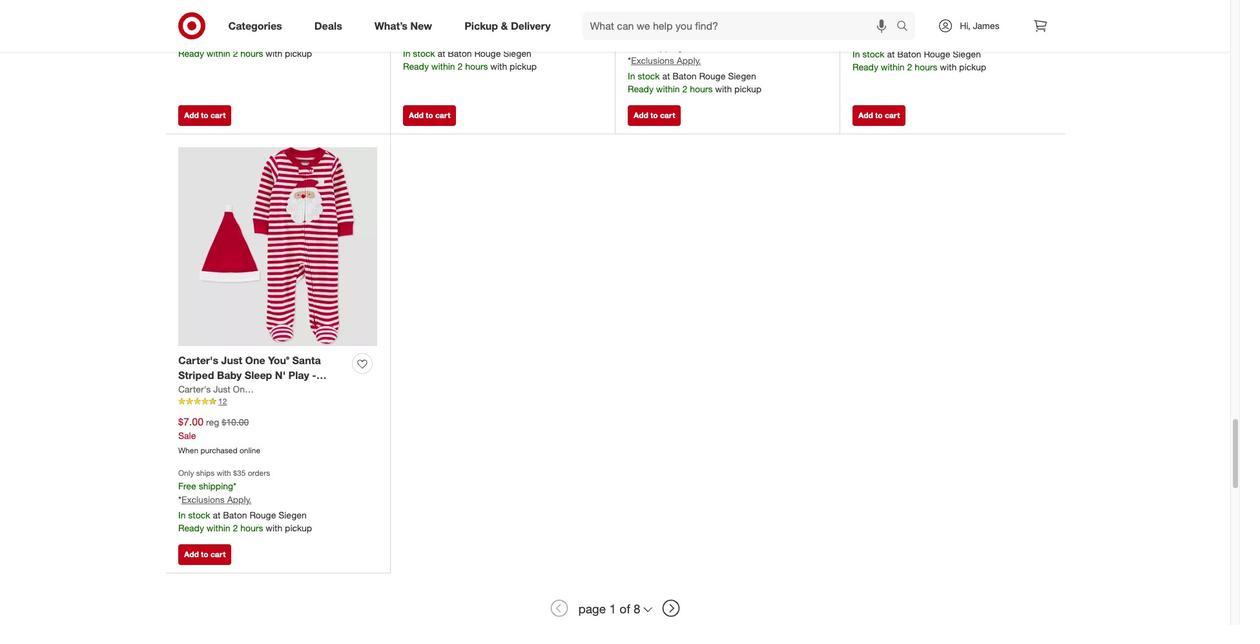 Task type: locate. For each thing, give the bounding box(es) containing it.
deals link
[[303, 12, 358, 40]]

just inside carter's just one you®️ santa striped baby sleep n' play - red/white
[[221, 354, 242, 367]]

exclusions
[[182, 20, 225, 30], [856, 33, 899, 44], [631, 55, 674, 66], [182, 494, 225, 505]]

2 carter's from the top
[[178, 384, 211, 395]]

free shipping * exclusions apply. in stock at  baton rouge siegen ready within 2 hours with pickup
[[178, 6, 312, 59]]

1 vertical spatial one
[[233, 384, 250, 395]]

exclusions apply. button
[[182, 19, 252, 32], [856, 32, 926, 45], [631, 54, 701, 67], [182, 494, 252, 507]]

only
[[853, 7, 869, 17], [178, 468, 194, 478]]

n'
[[275, 369, 286, 382]]

pickup & delivery link
[[454, 12, 567, 40]]

$35
[[908, 7, 920, 17], [233, 468, 246, 478]]

2 save from the left
[[766, 7, 785, 18]]

shipping for free shipping * * exclusions apply. in stock at  baton rouge siegen ready within 2 hours with pickup
[[648, 41, 683, 52]]

carter's just one you®️ santa striped baby sleep n' play - red/white image
[[178, 147, 377, 346], [178, 147, 377, 346]]

0 vertical spatial only
[[853, 7, 869, 17]]

what's new link
[[364, 12, 449, 40]]

carter's inside carter's just one you 'link'
[[178, 384, 211, 395]]

one for you
[[233, 384, 250, 395]]

1 vertical spatial carter's
[[178, 384, 211, 395]]

apply.
[[227, 20, 252, 30], [902, 33, 926, 44], [677, 55, 701, 66], [227, 494, 252, 505]]

rouge
[[250, 35, 276, 46], [475, 48, 501, 59], [924, 49, 951, 60], [699, 70, 726, 81], [250, 510, 276, 521]]

shipping inside free shipping * exclusions apply. in stock at  baton rouge siegen ready within 2 hours with pickup
[[199, 6, 233, 17]]

select
[[628, 20, 652, 30]]

spend up select
[[628, 7, 655, 18]]

0 vertical spatial carter's
[[178, 354, 218, 367]]

$35 up search
[[908, 7, 920, 17]]

0 horizontal spatial only ships with $35 orders free shipping * * exclusions apply. in stock at  baton rouge siegen ready within 2 hours with pickup
[[178, 468, 312, 534]]

one inside 'link'
[[233, 384, 250, 395]]

one for you®️
[[245, 354, 265, 367]]

one down baby
[[233, 384, 250, 395]]

cart
[[211, 111, 226, 120], [435, 111, 451, 120], [660, 111, 675, 120], [885, 111, 900, 120], [211, 550, 226, 560]]

ships
[[871, 7, 889, 17], [196, 468, 215, 478]]

1 horizontal spatial save
[[766, 7, 785, 18]]

save
[[674, 7, 693, 18], [766, 7, 785, 18]]

within inside free shipping * * exclusions apply. in stock at  baton rouge siegen ready within 2 hours with pickup
[[656, 83, 680, 94]]

deals
[[314, 19, 342, 32]]

&
[[501, 19, 508, 32]]

save right '$50'
[[674, 7, 693, 18]]

within inside the in stock at  baton rouge siegen ready within 2 hours with pickup
[[431, 61, 455, 72]]

play
[[289, 369, 309, 382]]

apply. inside free shipping * exclusions apply. in stock at  baton rouge siegen ready within 2 hours with pickup
[[227, 20, 252, 30]]

just up 12 at the left of page
[[213, 384, 230, 395]]

categories link
[[217, 12, 298, 40]]

1 horizontal spatial ships
[[871, 7, 889, 17]]

carter's
[[178, 354, 218, 367], [178, 384, 211, 395]]

one up sleep on the left
[[245, 354, 265, 367]]

spend
[[628, 7, 655, 18], [715, 7, 742, 18]]

0 horizontal spatial ships
[[196, 468, 215, 478]]

save left the $25
[[766, 7, 785, 18]]

1 save from the left
[[674, 7, 693, 18]]

hours inside free shipping * * exclusions apply. in stock at  baton rouge siegen ready within 2 hours with pickup
[[690, 83, 713, 94]]

page 1 of 8
[[579, 601, 641, 616]]

add to cart
[[184, 111, 226, 120], [409, 111, 451, 120], [634, 111, 675, 120], [859, 111, 900, 120], [184, 550, 226, 560]]

$25
[[787, 7, 802, 18]]

1 carter's from the top
[[178, 354, 218, 367]]

8
[[634, 601, 641, 616]]

just up baby
[[221, 354, 242, 367]]

0 vertical spatial just
[[221, 354, 242, 367]]

free
[[178, 6, 196, 17], [403, 19, 421, 30], [853, 20, 871, 31], [628, 41, 646, 52], [178, 481, 196, 492]]

carter's up striped
[[178, 354, 218, 367]]

search
[[891, 20, 922, 33]]

pickup
[[285, 48, 312, 59], [510, 61, 537, 72], [960, 61, 987, 72], [735, 83, 762, 94], [285, 523, 312, 534]]

when
[[178, 446, 198, 456]]

0 vertical spatial one
[[245, 354, 265, 367]]

shipping
[[199, 6, 233, 17], [424, 19, 458, 30], [873, 20, 908, 31], [648, 41, 683, 52], [199, 481, 233, 492]]

one inside carter's just one you®️ santa striped baby sleep n' play - red/white
[[245, 354, 265, 367]]

hi, james
[[960, 20, 1000, 31]]

add to cart button
[[178, 106, 232, 126], [403, 106, 456, 126], [628, 106, 681, 126], [853, 106, 906, 126], [178, 545, 232, 566]]

stock
[[188, 35, 210, 46], [413, 48, 435, 59], [863, 49, 885, 60], [638, 70, 660, 81], [188, 510, 210, 521]]

with
[[891, 7, 906, 17], [266, 48, 283, 59], [491, 61, 507, 72], [940, 61, 957, 72], [715, 83, 732, 94], [217, 468, 231, 478], [266, 523, 283, 534]]

only down when
[[178, 468, 194, 478]]

0 vertical spatial ships
[[871, 7, 889, 17]]

1 vertical spatial ships
[[196, 468, 215, 478]]

spend $50 save $10, spend $100 save $25 on select toys
[[628, 7, 815, 30]]

orders right search button
[[922, 7, 945, 17]]

spend right $10,
[[715, 7, 742, 18]]

only ships with $35 orders free shipping * * exclusions apply. in stock at  baton rouge siegen ready within 2 hours with pickup
[[853, 7, 987, 72], [178, 468, 312, 534]]

red/white
[[178, 384, 230, 397]]

shipping for free shipping * exclusions apply. in stock at  baton rouge siegen ready within 2 hours with pickup
[[199, 6, 233, 17]]

carter's just one you
[[178, 384, 267, 395]]

ships down purchased
[[196, 468, 215, 478]]

12
[[218, 397, 227, 407]]

free for free shipping * * exclusions apply. in stock at  baton rouge siegen ready within 2 hours with pickup
[[628, 41, 646, 52]]

hours
[[240, 48, 263, 59], [465, 61, 488, 72], [915, 61, 938, 72], [690, 83, 713, 94], [240, 523, 263, 534]]

*
[[178, 20, 182, 30], [908, 20, 911, 31], [853, 33, 856, 44], [683, 41, 686, 52], [628, 55, 631, 66], [233, 481, 236, 492], [178, 494, 182, 505]]

add
[[184, 111, 199, 120], [409, 111, 424, 120], [634, 111, 649, 120], [859, 111, 873, 120], [184, 550, 199, 560]]

0 vertical spatial only ships with $35 orders free shipping * * exclusions apply. in stock at  baton rouge siegen ready within 2 hours with pickup
[[853, 7, 987, 72]]

just
[[221, 354, 242, 367], [213, 384, 230, 395]]

0 horizontal spatial save
[[674, 7, 693, 18]]

0 horizontal spatial spend
[[628, 7, 655, 18]]

siegen inside free shipping * * exclusions apply. in stock at  baton rouge siegen ready within 2 hours with pickup
[[728, 70, 757, 81]]

siegen
[[279, 35, 307, 46], [503, 48, 532, 59], [953, 49, 981, 60], [728, 70, 757, 81], [279, 510, 307, 521]]

just for you®️
[[221, 354, 242, 367]]

within inside free shipping * exclusions apply. in stock at  baton rouge siegen ready within 2 hours with pickup
[[207, 48, 230, 59]]

exclusions inside free shipping * * exclusions apply. in stock at  baton rouge siegen ready within 2 hours with pickup
[[631, 55, 674, 66]]

0 horizontal spatial $35
[[233, 468, 246, 478]]

1 vertical spatial orders
[[248, 468, 270, 478]]

1 vertical spatial only ships with $35 orders free shipping * * exclusions apply. in stock at  baton rouge siegen ready within 2 hours with pickup
[[178, 468, 312, 534]]

just inside 'link'
[[213, 384, 230, 395]]

baton inside the in stock at  baton rouge siegen ready within 2 hours with pickup
[[448, 48, 472, 59]]

free inside free shipping * * exclusions apply. in stock at  baton rouge siegen ready within 2 hours with pickup
[[628, 41, 646, 52]]

ready inside the in stock at  baton rouge siegen ready within 2 hours with pickup
[[403, 61, 429, 72]]

free inside free shipping * exclusions apply. in stock at  baton rouge siegen ready within 2 hours with pickup
[[178, 6, 196, 17]]

baton
[[223, 35, 247, 46], [448, 48, 472, 59], [898, 49, 922, 60], [673, 70, 697, 81], [223, 510, 247, 521]]

carter's down striped
[[178, 384, 211, 395]]

orders
[[922, 7, 945, 17], [248, 468, 270, 478]]

within
[[207, 48, 230, 59], [431, 61, 455, 72], [881, 61, 905, 72], [656, 83, 680, 94], [207, 523, 230, 534]]

free shipping
[[403, 19, 458, 30]]

shipping inside free shipping * * exclusions apply. in stock at  baton rouge siegen ready within 2 hours with pickup
[[648, 41, 683, 52]]

1 horizontal spatial spend
[[715, 7, 742, 18]]

reg
[[206, 417, 219, 428]]

1 horizontal spatial $35
[[908, 7, 920, 17]]

2
[[233, 48, 238, 59], [458, 61, 463, 72], [907, 61, 913, 72], [683, 83, 688, 94], [233, 523, 238, 534]]

ready
[[178, 48, 204, 59], [403, 61, 429, 72], [853, 61, 879, 72], [628, 83, 654, 94], [178, 523, 204, 534]]

purchased
[[201, 446, 238, 456]]

in
[[178, 35, 186, 46], [403, 48, 411, 59], [853, 49, 860, 60], [628, 70, 635, 81], [178, 510, 186, 521]]

free for free shipping * exclusions apply. in stock at  baton rouge siegen ready within 2 hours with pickup
[[178, 6, 196, 17]]

stock inside free shipping * * exclusions apply. in stock at  baton rouge siegen ready within 2 hours with pickup
[[638, 70, 660, 81]]

to
[[201, 111, 208, 120], [426, 111, 433, 120], [651, 111, 658, 120], [876, 111, 883, 120], [201, 550, 208, 560]]

$7.00 reg $10.00 sale when purchased online
[[178, 416, 260, 456]]

0 vertical spatial orders
[[922, 7, 945, 17]]

page 1 of 8 button
[[573, 595, 658, 623]]

in stock at  baton rouge siegen ready within 2 hours with pickup
[[403, 48, 537, 72]]

carter's inside carter's just one you®️ santa striped baby sleep n' play - red/white
[[178, 354, 218, 367]]

baton inside free shipping * * exclusions apply. in stock at  baton rouge siegen ready within 2 hours with pickup
[[673, 70, 697, 81]]

only left search button
[[853, 7, 869, 17]]

siegen inside free shipping * exclusions apply. in stock at  baton rouge siegen ready within 2 hours with pickup
[[279, 35, 307, 46]]

1
[[610, 601, 616, 616]]

orders down online
[[248, 468, 270, 478]]

$100
[[744, 7, 764, 18]]

$35 down online
[[233, 468, 246, 478]]

james
[[973, 20, 1000, 31]]

at
[[213, 35, 221, 46], [438, 48, 445, 59], [887, 49, 895, 60], [663, 70, 670, 81], [213, 510, 221, 521]]

1 vertical spatial just
[[213, 384, 230, 395]]

categories
[[228, 19, 282, 32]]

1 vertical spatial only
[[178, 468, 194, 478]]

ships left search button
[[871, 7, 889, 17]]

carter's just one you®️ santa striped baby sleep n' play - red/white
[[178, 354, 321, 397]]

one
[[245, 354, 265, 367], [233, 384, 250, 395]]

delivery
[[511, 19, 551, 32]]

with inside the in stock at  baton rouge siegen ready within 2 hours with pickup
[[491, 61, 507, 72]]

$50
[[657, 7, 672, 18]]

12 link
[[178, 396, 377, 408]]

What can we help you find? suggestions appear below search field
[[583, 12, 900, 40]]

stock inside the in stock at  baton rouge siegen ready within 2 hours with pickup
[[413, 48, 435, 59]]

$10.00
[[222, 417, 249, 428]]

just for you
[[213, 384, 230, 395]]



Task type: describe. For each thing, give the bounding box(es) containing it.
2 inside free shipping * * exclusions apply. in stock at  baton rouge siegen ready within 2 hours with pickup
[[683, 83, 688, 94]]

carter's just one you link
[[178, 383, 267, 396]]

sale
[[178, 430, 196, 441]]

rouge inside free shipping * exclusions apply. in stock at  baton rouge siegen ready within 2 hours with pickup
[[250, 35, 276, 46]]

1 horizontal spatial orders
[[922, 7, 945, 17]]

in inside the in stock at  baton rouge siegen ready within 2 hours with pickup
[[403, 48, 411, 59]]

0 vertical spatial $35
[[908, 7, 920, 17]]

sleep
[[245, 369, 272, 382]]

-
[[312, 369, 316, 382]]

toys
[[655, 20, 672, 30]]

1 horizontal spatial only ships with $35 orders free shipping * * exclusions apply. in stock at  baton rouge siegen ready within 2 hours with pickup
[[853, 7, 987, 72]]

2 inside free shipping * exclusions apply. in stock at  baton rouge siegen ready within 2 hours with pickup
[[233, 48, 238, 59]]

ready inside free shipping * * exclusions apply. in stock at  baton rouge siegen ready within 2 hours with pickup
[[628, 83, 654, 94]]

free for free shipping
[[403, 19, 421, 30]]

in inside free shipping * * exclusions apply. in stock at  baton rouge siegen ready within 2 hours with pickup
[[628, 70, 635, 81]]

2 inside the in stock at  baton rouge siegen ready within 2 hours with pickup
[[458, 61, 463, 72]]

ready inside free shipping * exclusions apply. in stock at  baton rouge siegen ready within 2 hours with pickup
[[178, 48, 204, 59]]

rouge inside free shipping * * exclusions apply. in stock at  baton rouge siegen ready within 2 hours with pickup
[[699, 70, 726, 81]]

pickup & delivery
[[465, 19, 551, 32]]

siegen inside the in stock at  baton rouge siegen ready within 2 hours with pickup
[[503, 48, 532, 59]]

page
[[579, 601, 606, 616]]

carter's just one you®️ santa striped baby sleep n' play - red/white link
[[178, 354, 347, 397]]

1 vertical spatial $35
[[233, 468, 246, 478]]

0 horizontal spatial orders
[[248, 468, 270, 478]]

you®️
[[268, 354, 289, 367]]

pickup inside free shipping * * exclusions apply. in stock at  baton rouge siegen ready within 2 hours with pickup
[[735, 83, 762, 94]]

pickup inside the in stock at  baton rouge siegen ready within 2 hours with pickup
[[510, 61, 537, 72]]

1 horizontal spatial only
[[853, 7, 869, 17]]

new
[[411, 19, 432, 32]]

santa
[[292, 354, 321, 367]]

with inside free shipping * exclusions apply. in stock at  baton rouge siegen ready within 2 hours with pickup
[[266, 48, 283, 59]]

at inside the in stock at  baton rouge siegen ready within 2 hours with pickup
[[438, 48, 445, 59]]

what's
[[375, 19, 408, 32]]

you
[[252, 384, 267, 395]]

hours inside the in stock at  baton rouge siegen ready within 2 hours with pickup
[[465, 61, 488, 72]]

2 spend from the left
[[715, 7, 742, 18]]

what's new
[[375, 19, 432, 32]]

shipping for free shipping
[[424, 19, 458, 30]]

striped
[[178, 369, 214, 382]]

search button
[[891, 12, 922, 43]]

free shipping * * exclusions apply. in stock at  baton rouge siegen ready within 2 hours with pickup
[[628, 41, 762, 94]]

baby
[[217, 369, 242, 382]]

carter's for carter's just one you
[[178, 384, 211, 395]]

at inside free shipping * * exclusions apply. in stock at  baton rouge siegen ready within 2 hours with pickup
[[663, 70, 670, 81]]

on
[[804, 7, 815, 18]]

with inside free shipping * * exclusions apply. in stock at  baton rouge siegen ready within 2 hours with pickup
[[715, 83, 732, 94]]

1 spend from the left
[[628, 7, 655, 18]]

at inside free shipping * exclusions apply. in stock at  baton rouge siegen ready within 2 hours with pickup
[[213, 35, 221, 46]]

hi,
[[960, 20, 971, 31]]

rouge inside the in stock at  baton rouge siegen ready within 2 hours with pickup
[[475, 48, 501, 59]]

$10,
[[695, 7, 712, 18]]

exclusions inside free shipping * exclusions apply. in stock at  baton rouge siegen ready within 2 hours with pickup
[[182, 20, 225, 30]]

baton inside free shipping * exclusions apply. in stock at  baton rouge siegen ready within 2 hours with pickup
[[223, 35, 247, 46]]

online
[[240, 446, 260, 456]]

of
[[620, 601, 630, 616]]

apply. inside free shipping * * exclusions apply. in stock at  baton rouge siegen ready within 2 hours with pickup
[[677, 55, 701, 66]]

$7.00
[[178, 416, 204, 429]]

0 horizontal spatial only
[[178, 468, 194, 478]]

pickup
[[465, 19, 498, 32]]

pickup inside free shipping * exclusions apply. in stock at  baton rouge siegen ready within 2 hours with pickup
[[285, 48, 312, 59]]

in inside free shipping * exclusions apply. in stock at  baton rouge siegen ready within 2 hours with pickup
[[178, 35, 186, 46]]

hours inside free shipping * exclusions apply. in stock at  baton rouge siegen ready within 2 hours with pickup
[[240, 48, 263, 59]]

carter's for carter's just one you®️ santa striped baby sleep n' play - red/white
[[178, 354, 218, 367]]

* inside free shipping * exclusions apply. in stock at  baton rouge siegen ready within 2 hours with pickup
[[178, 20, 182, 30]]

stock inside free shipping * exclusions apply. in stock at  baton rouge siegen ready within 2 hours with pickup
[[188, 35, 210, 46]]



Task type: vqa. For each thing, say whether or not it's contained in the screenshot.
Buy 1, Get 1 25% Off With Same- Day Order Services button
no



